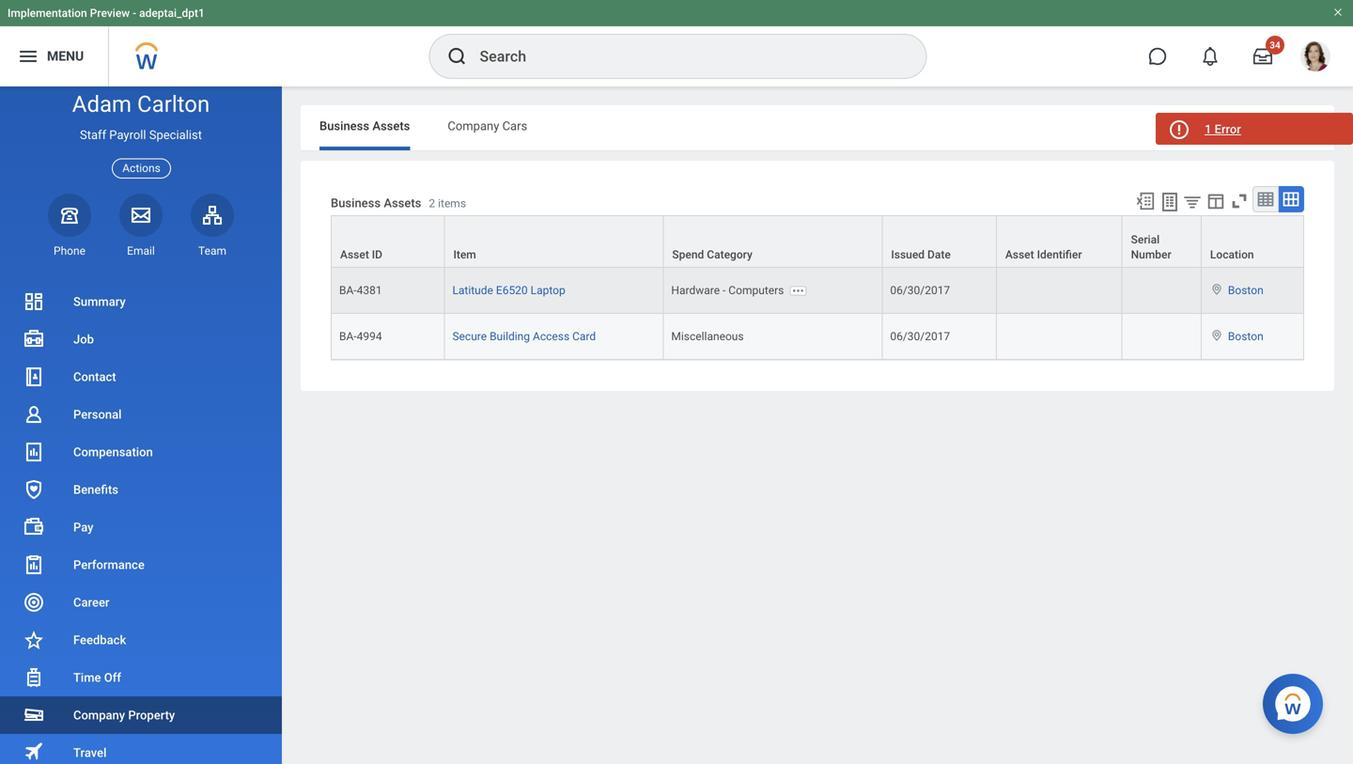 Task type: describe. For each thing, give the bounding box(es) containing it.
staff
[[80, 128, 106, 142]]

search image
[[446, 45, 469, 68]]

laptop
[[531, 284, 566, 297]]

time
[[73, 671, 101, 685]]

hardware - computers element
[[672, 280, 785, 297]]

row for carlton
[[331, 215, 1305, 268]]

items
[[438, 197, 466, 210]]

performance image
[[23, 554, 45, 576]]

asset id
[[340, 248, 383, 261]]

cars
[[503, 119, 528, 133]]

issued date
[[892, 248, 951, 261]]

location image for latitude e6520 laptop
[[1210, 283, 1225, 296]]

spend
[[673, 248, 705, 261]]

notifications large image
[[1202, 47, 1220, 66]]

phone button
[[48, 193, 91, 259]]

company property image
[[23, 704, 45, 727]]

adam
[[72, 91, 132, 118]]

view team image
[[201, 204, 224, 226]]

computers
[[729, 284, 785, 297]]

number
[[1132, 248, 1172, 261]]

team adam carlton element
[[191, 243, 234, 259]]

secure building access card
[[453, 330, 596, 343]]

date
[[928, 248, 951, 261]]

hardware
[[672, 284, 720, 297]]

hardware - computers
[[672, 284, 785, 297]]

feedback image
[[23, 629, 45, 652]]

mail image
[[130, 204, 152, 226]]

- inside menu banner
[[133, 7, 136, 20]]

asset for asset identifier
[[1006, 248, 1035, 261]]

payroll
[[109, 128, 146, 142]]

06/30/2017 for latitude e6520 laptop
[[891, 284, 951, 297]]

business assets 2 items
[[331, 196, 466, 210]]

fullscreen image
[[1230, 191, 1251, 212]]

boston for secure building access card
[[1229, 330, 1264, 343]]

category
[[707, 248, 753, 261]]

job link
[[0, 321, 282, 358]]

item button
[[445, 216, 663, 267]]

building
[[490, 330, 530, 343]]

specialist
[[149, 128, 202, 142]]

2
[[429, 197, 435, 210]]

ba-4381 element
[[339, 280, 382, 297]]

carlton
[[137, 91, 210, 118]]

asset for asset id
[[340, 248, 369, 261]]

feedback link
[[0, 622, 282, 659]]

id
[[372, 248, 383, 261]]

list containing summary
[[0, 283, 282, 764]]

actions
[[122, 162, 161, 175]]

company cars
[[448, 119, 528, 133]]

tab list containing business assets
[[301, 105, 1335, 150]]

feedback
[[73, 633, 126, 647]]

contact link
[[0, 358, 282, 396]]

location image for secure building access card
[[1210, 329, 1225, 342]]

implementation preview -   adeptai_dpt1
[[8, 7, 205, 20]]

expand table image
[[1283, 190, 1301, 209]]

asset identifier
[[1006, 248, 1083, 261]]

ba-4381
[[339, 284, 382, 297]]

team link
[[191, 193, 234, 259]]

benefits
[[73, 483, 118, 497]]

ba- for ba-4381
[[339, 284, 357, 297]]

spend category
[[673, 248, 753, 261]]

serial
[[1132, 233, 1160, 246]]

serial number button
[[1123, 216, 1202, 267]]

personal image
[[23, 403, 45, 426]]

menu button
[[0, 26, 108, 87]]

click to view/edit grid preferences image
[[1206, 191, 1227, 212]]

job image
[[23, 328, 45, 351]]

latitude e6520 laptop
[[453, 284, 566, 297]]

miscellaneous element
[[672, 326, 744, 343]]

item
[[454, 248, 476, 261]]

career link
[[0, 584, 282, 622]]

compensation
[[73, 445, 153, 459]]

select to filter grid data image
[[1183, 192, 1204, 212]]

contact
[[73, 370, 116, 384]]

company for company cars
[[448, 119, 500, 133]]

ba- for ba-4994
[[339, 330, 357, 343]]

time off link
[[0, 659, 282, 697]]

1
[[1205, 122, 1212, 136]]

issued date button
[[883, 216, 997, 267]]

06/30/2017 for secure building access card
[[891, 330, 951, 343]]

pay link
[[0, 509, 282, 546]]

pay
[[73, 520, 94, 535]]

benefits image
[[23, 479, 45, 501]]

boston link for latitude e6520 laptop
[[1229, 280, 1264, 297]]

identifier
[[1038, 248, 1083, 261]]

profile logan mcneil image
[[1301, 41, 1331, 75]]

implementation
[[8, 7, 87, 20]]

pay image
[[23, 516, 45, 539]]



Task type: locate. For each thing, give the bounding box(es) containing it.
table image
[[1257, 190, 1276, 209]]

1 06/30/2017 from the top
[[891, 284, 951, 297]]

- right 'hardware'
[[723, 284, 726, 297]]

row down computers
[[331, 314, 1305, 360]]

0 vertical spatial ba-
[[339, 284, 357, 297]]

- inside hardware - computers element
[[723, 284, 726, 297]]

row for assets
[[331, 268, 1305, 314]]

performance
[[73, 558, 145, 572]]

asset identifier button
[[997, 216, 1122, 267]]

2 ba- from the top
[[339, 330, 357, 343]]

location
[[1211, 248, 1255, 261]]

email adam carlton element
[[119, 243, 163, 259]]

off
[[104, 671, 121, 685]]

- right 'preview' on the top of the page
[[133, 7, 136, 20]]

2 boston link from the top
[[1229, 326, 1264, 343]]

business up business assets 2 items at the top left of page
[[320, 119, 370, 133]]

time off image
[[23, 667, 45, 689]]

summary
[[73, 295, 126, 309]]

boston for latitude e6520 laptop
[[1229, 284, 1264, 297]]

time off
[[73, 671, 121, 685]]

export to worksheets image
[[1159, 191, 1182, 213]]

business inside tab list
[[320, 119, 370, 133]]

spend category button
[[664, 216, 882, 267]]

4994
[[357, 330, 382, 343]]

row containing ba-4381
[[331, 268, 1305, 314]]

company inside tab list
[[448, 119, 500, 133]]

0 vertical spatial -
[[133, 7, 136, 20]]

latitude e6520 laptop link
[[453, 280, 566, 297]]

company property
[[73, 708, 175, 723]]

asset
[[340, 248, 369, 261], [1006, 248, 1035, 261]]

summary image
[[23, 291, 45, 313]]

phone
[[54, 244, 86, 257]]

adam carlton
[[72, 91, 210, 118]]

staff payroll specialist
[[80, 128, 202, 142]]

asset left id
[[340, 248, 369, 261]]

1 horizontal spatial -
[[723, 284, 726, 297]]

justify image
[[17, 45, 39, 68]]

4381
[[357, 284, 382, 297]]

menu banner
[[0, 0, 1354, 87]]

toolbar
[[1127, 186, 1305, 215]]

personal
[[73, 408, 122, 422]]

0 vertical spatial company
[[448, 119, 500, 133]]

1 horizontal spatial asset
[[1006, 248, 1035, 261]]

close environment banner image
[[1333, 7, 1345, 18]]

ba-4994 element
[[339, 326, 382, 343]]

access
[[533, 330, 570, 343]]

1 vertical spatial company
[[73, 708, 125, 723]]

cell
[[997, 268, 1123, 314], [1123, 268, 1203, 314], [997, 314, 1123, 360], [1123, 314, 1203, 360]]

preview
[[90, 7, 130, 20]]

0 vertical spatial business
[[320, 119, 370, 133]]

business for business assets 2 items
[[331, 196, 381, 210]]

menu
[[47, 49, 84, 64]]

2 row from the top
[[331, 268, 1305, 314]]

career
[[73, 596, 110, 610]]

company property link
[[0, 697, 282, 734]]

0 horizontal spatial company
[[73, 708, 125, 723]]

export to excel image
[[1136, 191, 1157, 212]]

assets left 2
[[384, 196, 422, 210]]

travel image
[[23, 740, 45, 763]]

card
[[573, 330, 596, 343]]

business
[[320, 119, 370, 133], [331, 196, 381, 210]]

issued
[[892, 248, 925, 261]]

2 06/30/2017 from the top
[[891, 330, 951, 343]]

list
[[0, 283, 282, 764]]

-
[[133, 7, 136, 20], [723, 284, 726, 297]]

1 boston link from the top
[[1229, 280, 1264, 297]]

boston link
[[1229, 280, 1264, 297], [1229, 326, 1264, 343]]

career image
[[23, 591, 45, 614]]

ba- down asset id
[[339, 284, 357, 297]]

latitude
[[453, 284, 494, 297]]

1 location image from the top
[[1210, 283, 1225, 296]]

1 error
[[1205, 122, 1242, 136]]

tab list
[[301, 105, 1335, 150]]

1 asset from the left
[[340, 248, 369, 261]]

1 horizontal spatial company
[[448, 119, 500, 133]]

assets up business assets 2 items at the top left of page
[[373, 119, 410, 133]]

company
[[448, 119, 500, 133], [73, 708, 125, 723]]

travel
[[73, 746, 107, 760]]

boston link for secure building access card
[[1229, 326, 1264, 343]]

assets for business assets 2 items
[[384, 196, 422, 210]]

e6520
[[496, 284, 528, 297]]

asset left identifier
[[1006, 248, 1035, 261]]

1 vertical spatial business
[[331, 196, 381, 210]]

3 row from the top
[[331, 314, 1305, 360]]

company for company property
[[73, 708, 125, 723]]

company down time off
[[73, 708, 125, 723]]

1 vertical spatial boston link
[[1229, 326, 1264, 343]]

ba-4994
[[339, 330, 382, 343]]

phone image
[[56, 204, 83, 226]]

compensation link
[[0, 433, 282, 471]]

1 vertical spatial ba-
[[339, 330, 357, 343]]

ba- down ba-4381
[[339, 330, 357, 343]]

1 row from the top
[[331, 215, 1305, 268]]

1 boston from the top
[[1229, 284, 1264, 297]]

0 vertical spatial assets
[[373, 119, 410, 133]]

serial number
[[1132, 233, 1172, 261]]

secure
[[453, 330, 487, 343]]

team
[[198, 244, 227, 257]]

job
[[73, 332, 94, 346]]

0 vertical spatial boston
[[1229, 284, 1264, 297]]

error
[[1215, 122, 1242, 136]]

business up asset id popup button
[[331, 196, 381, 210]]

adeptai_dpt1
[[139, 7, 205, 20]]

compensation image
[[23, 441, 45, 464]]

34
[[1271, 39, 1281, 51]]

1 vertical spatial assets
[[384, 196, 422, 210]]

0 vertical spatial boston link
[[1229, 280, 1264, 297]]

property
[[128, 708, 175, 723]]

Search Workday  search field
[[480, 36, 888, 77]]

0 vertical spatial 06/30/2017
[[891, 284, 951, 297]]

email button
[[119, 193, 163, 259]]

company left cars
[[448, 119, 500, 133]]

phone adam carlton element
[[48, 243, 91, 259]]

business assets
[[320, 119, 410, 133]]

2 location image from the top
[[1210, 329, 1225, 342]]

contact image
[[23, 366, 45, 388]]

0 horizontal spatial -
[[133, 7, 136, 20]]

2 boston from the top
[[1229, 330, 1264, 343]]

performance link
[[0, 546, 282, 584]]

0 vertical spatial location image
[[1210, 283, 1225, 296]]

miscellaneous
[[672, 330, 744, 343]]

2 asset from the left
[[1006, 248, 1035, 261]]

email
[[127, 244, 155, 257]]

navigation pane region
[[0, 87, 282, 764]]

1 vertical spatial 06/30/2017
[[891, 330, 951, 343]]

inbox large image
[[1254, 47, 1273, 66]]

1 vertical spatial location image
[[1210, 329, 1225, 342]]

row containing ba-4994
[[331, 314, 1305, 360]]

0 horizontal spatial asset
[[340, 248, 369, 261]]

34 button
[[1243, 36, 1285, 77]]

travel link
[[0, 734, 282, 764]]

row up computers
[[331, 215, 1305, 268]]

1 error button
[[1157, 113, 1354, 145]]

company inside navigation pane region
[[73, 708, 125, 723]]

location button
[[1203, 216, 1304, 267]]

location image
[[1210, 283, 1225, 296], [1210, 329, 1225, 342]]

row
[[331, 215, 1305, 268], [331, 268, 1305, 314], [331, 314, 1305, 360]]

06/30/2017
[[891, 284, 951, 297], [891, 330, 951, 343]]

assets for business assets
[[373, 119, 410, 133]]

benefits link
[[0, 471, 282, 509]]

actions button
[[112, 159, 171, 178]]

ba-
[[339, 284, 357, 297], [339, 330, 357, 343]]

1 vertical spatial boston
[[1229, 330, 1264, 343]]

asset id button
[[332, 216, 444, 267]]

row containing serial number
[[331, 215, 1305, 268]]

business for business assets
[[320, 119, 370, 133]]

summary link
[[0, 283, 282, 321]]

secure building access card link
[[453, 326, 596, 343]]

1 ba- from the top
[[339, 284, 357, 297]]

personal link
[[0, 396, 282, 433]]

row down 'spend category' popup button
[[331, 268, 1305, 314]]

1 vertical spatial -
[[723, 284, 726, 297]]

exclamation image
[[1172, 123, 1186, 137]]



Task type: vqa. For each thing, say whether or not it's contained in the screenshot.
second row from the bottom of the page
yes



